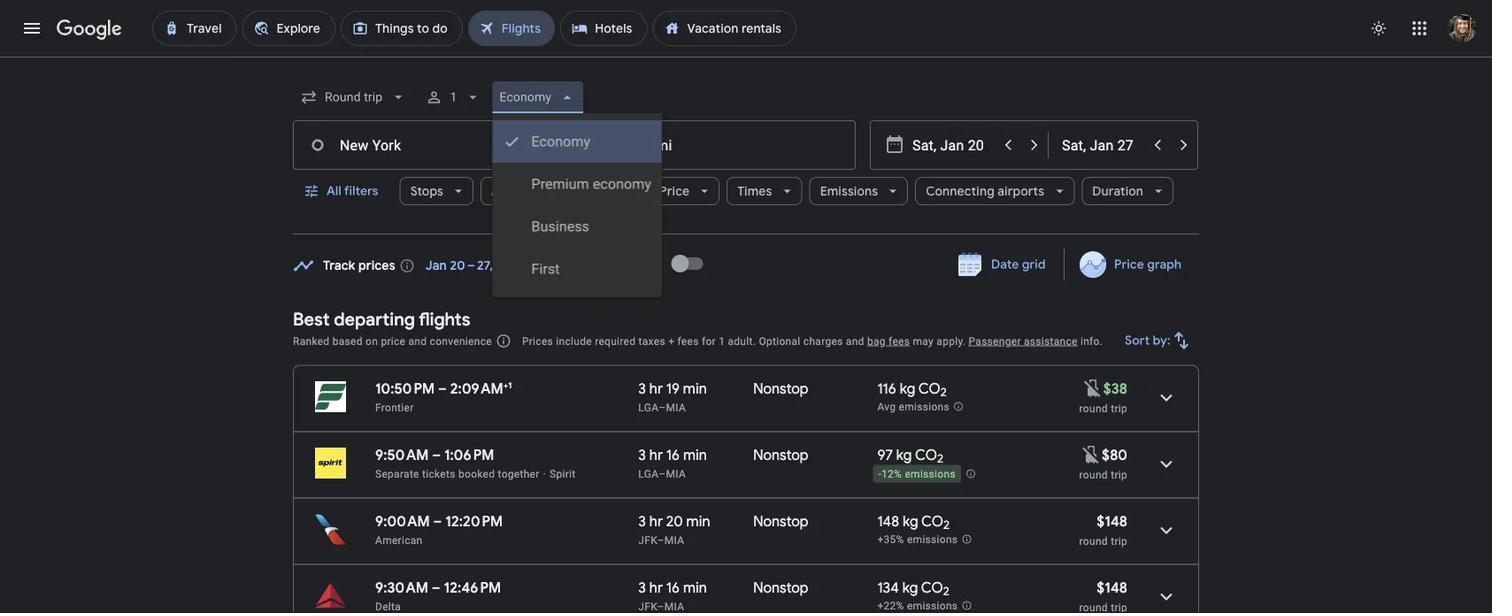 Task type: describe. For each thing, give the bounding box(es) containing it.
by:
[[1153, 333, 1171, 349]]

3 hr 16 min jfk – mia
[[638, 579, 707, 613]]

kg for 116
[[900, 380, 915, 398]]

+35% emissions
[[877, 534, 958, 546]]

2 for 148
[[944, 518, 950, 533]]

38 US dollars text field
[[1104, 380, 1128, 398]]

Departure time: 10:50 PM. text field
[[375, 380, 435, 398]]

-
[[878, 468, 882, 481]]

co for 97
[[915, 446, 937, 464]]

$148 for $148 round trip
[[1097, 512, 1128, 531]]

 image inside the best departing flights main content
[[543, 468, 546, 480]]

– inside 3 hr 16 min jfk – mia
[[657, 601, 665, 613]]

2 fees from the left
[[889, 335, 910, 347]]

price
[[381, 335, 406, 347]]

date grid button
[[945, 249, 1060, 281]]

separate tickets booked together
[[375, 468, 540, 480]]

apply.
[[937, 335, 966, 347]]

3 for 2:09 am
[[638, 380, 646, 398]]

bags
[[583, 183, 612, 199]]

kg for 97
[[896, 446, 912, 464]]

lga for 3 hr 16 min
[[638, 468, 659, 480]]

avg
[[877, 401, 896, 414]]

9:00 am
[[375, 512, 430, 531]]

leaves john f. kennedy international airport at 9:30 am on saturday, january 20 and arrives at miami international airport at 12:46 pm on saturday, january 20. element
[[375, 579, 501, 597]]

– inside 3 hr 19 min lga – mia
[[659, 401, 666, 414]]

1 inside 10:50 pm – 2:09 am + 1
[[508, 380, 512, 391]]

Departure time: 9:00 AM. text field
[[375, 512, 430, 531]]

2 option from the top
[[492, 163, 662, 205]]

1 fees from the left
[[678, 335, 699, 347]]

12%
[[882, 468, 902, 481]]

bag fees button
[[867, 335, 910, 347]]

Arrival time: 12:46 PM. text field
[[444, 579, 501, 597]]

ranked based on price and convenience
[[293, 335, 492, 347]]

for
[[702, 335, 716, 347]]

1 inside popup button
[[450, 90, 457, 104]]

may
[[913, 335, 934, 347]]

148 kg co 2
[[877, 512, 950, 533]]

97
[[877, 446, 893, 464]]

any
[[603, 258, 626, 274]]

nonstop for 148
[[754, 512, 809, 531]]

any dates
[[603, 258, 662, 274]]

price for price graph
[[1114, 257, 1144, 273]]

10:50 pm
[[375, 380, 435, 398]]

bags button
[[573, 177, 642, 205]]

148
[[877, 512, 899, 531]]

9:00 am – 12:20 pm american
[[375, 512, 503, 547]]

airlines
[[491, 183, 536, 199]]

mia for 1:06 pm
[[666, 468, 686, 480]]

flight details. leaves john f. kennedy international airport at 9:30 am on saturday, january 20 and arrives at miami international airport at 12:46 pm on saturday, january 20. image
[[1145, 576, 1188, 613]]

frontier
[[375, 401, 414, 414]]

round for $38
[[1079, 402, 1108, 415]]

total duration 3 hr 16 min. element for 134
[[638, 579, 754, 600]]

price graph button
[[1068, 249, 1196, 281]]

leaves john f. kennedy international airport at 9:00 am on saturday, january 20 and arrives at miami international airport at 12:20 pm on saturday, january 20. element
[[375, 512, 503, 531]]

connecting airports
[[926, 183, 1045, 199]]

– inside the 9:30 am – 12:46 pm delta
[[432, 579, 441, 597]]

min for 97
[[683, 446, 707, 464]]

20 – 27,
[[450, 258, 493, 274]]

kg for 148
[[903, 512, 918, 531]]

min for 148
[[686, 512, 710, 531]]

learn more about ranking image
[[496, 333, 511, 349]]

main menu image
[[21, 18, 42, 39]]

round trip for $80
[[1079, 469, 1128, 481]]

flight details. leaves laguardia airport at 9:50 am on saturday, january 20 and arrives at miami international airport at 1:06 pm on saturday, january 20. image
[[1145, 443, 1188, 485]]

97 kg co 2
[[877, 446, 944, 467]]

prices
[[358, 258, 395, 274]]

3 for 12:20 pm
[[638, 512, 646, 531]]

emissions
[[820, 183, 878, 199]]

jfk for 3 hr 16 min
[[638, 601, 657, 613]]

tickets
[[422, 468, 456, 480]]

+ inside 10:50 pm – 2:09 am + 1
[[503, 380, 508, 391]]

Departure time: 9:50 AM. text field
[[375, 446, 429, 464]]

separate tickets booked together. this trip includes tickets from multiple airlines. missed connections may be protected by gotogate.. element
[[375, 468, 540, 480]]

Departure text field
[[913, 121, 994, 169]]

2024
[[496, 258, 526, 274]]

16 for 12:46 pm
[[666, 579, 680, 597]]

jan
[[426, 258, 447, 274]]

148 US dollars text field
[[1097, 579, 1128, 597]]

nonstop flight. element for 116
[[754, 380, 809, 401]]

airports
[[998, 183, 1045, 199]]

12:46 pm
[[444, 579, 501, 597]]

9:50 am
[[375, 446, 429, 464]]

ranked
[[293, 335, 330, 347]]

Return text field
[[1062, 121, 1144, 169]]

3 for 1:06 pm
[[638, 446, 646, 464]]

convenience
[[430, 335, 492, 347]]

hr for 1:06 pm
[[649, 446, 663, 464]]

nonstop for 134
[[754, 579, 809, 597]]

hr for 2:09 am
[[649, 380, 663, 398]]

all
[[327, 183, 341, 199]]

-12% emissions
[[878, 468, 956, 481]]

Departure time: 9:30 AM. text field
[[375, 579, 428, 597]]

hr for 12:20 pm
[[649, 512, 663, 531]]

stops
[[410, 183, 444, 199]]

– inside 9:00 am – 12:20 pm american
[[433, 512, 442, 531]]

trip for $38
[[1111, 402, 1128, 415]]

track
[[323, 258, 355, 274]]

price for price
[[660, 183, 690, 199]]

filters
[[344, 183, 379, 199]]

20
[[666, 512, 683, 531]]

graph
[[1147, 257, 1182, 273]]

+22% emissions
[[877, 600, 958, 613]]

learn more about tracked prices image
[[399, 258, 415, 274]]

emissions for 134
[[907, 600, 958, 613]]

80 US dollars text field
[[1102, 446, 1128, 464]]

nonstop flight. element for 148
[[754, 512, 809, 533]]

$148 for $148
[[1097, 579, 1128, 597]]

round inside $148 round trip
[[1079, 535, 1108, 547]]

prices
[[522, 335, 553, 347]]

19
[[666, 380, 680, 398]]

departing
[[334, 308, 415, 331]]

delta
[[375, 601, 401, 613]]

emissions down "97 kg co 2"
[[905, 468, 956, 481]]

leaves laguardia airport at 10:50 pm on saturday, january 20 and arrives at miami international airport at 2:09 am on sunday, january 21. element
[[375, 380, 512, 398]]

times
[[738, 183, 772, 199]]

3 option from the top
[[492, 205, 662, 248]]

all filters
[[327, 183, 379, 199]]

min for 116
[[683, 380, 707, 398]]

booked
[[458, 468, 495, 480]]

9:50 am – 1:06 pm
[[375, 446, 494, 464]]



Task type: locate. For each thing, give the bounding box(es) containing it.
co inside "97 kg co 2"
[[915, 446, 937, 464]]

min for 134
[[683, 579, 707, 597]]

min inside 3 hr 16 min lga – mia
[[683, 446, 707, 464]]

option
[[492, 120, 662, 163], [492, 163, 662, 205], [492, 205, 662, 248], [492, 248, 662, 290]]

hr inside 3 hr 16 min lga – mia
[[649, 446, 663, 464]]

kg up +22% emissions
[[902, 579, 918, 597]]

– down total duration 3 hr 20 min. element on the bottom
[[657, 534, 665, 547]]

emissions down 116 kg co 2
[[899, 401, 950, 414]]

emissions for 148
[[907, 534, 958, 546]]

1 nonstop from the top
[[754, 380, 809, 398]]

total duration 3 hr 20 min. element
[[638, 512, 754, 533]]

jfk inside "3 hr 20 min jfk – mia"
[[638, 534, 657, 547]]

jfk for 3 hr 20 min
[[638, 534, 657, 547]]

9:30 am – 12:46 pm delta
[[375, 579, 501, 613]]

best departing flights
[[293, 308, 471, 331]]

co up +22% emissions
[[921, 579, 943, 597]]

None search field
[[293, 76, 1199, 297]]

mia up the 20
[[666, 468, 686, 480]]

spirit
[[550, 468, 576, 480]]

+22%
[[877, 600, 904, 613]]

2 nonstop from the top
[[754, 446, 809, 464]]

2 horizontal spatial 1
[[719, 335, 725, 347]]

sort by:
[[1125, 333, 1171, 349]]

kg up avg emissions
[[900, 380, 915, 398]]

1 vertical spatial price
[[1114, 257, 1144, 273]]

mia for 2:09 am
[[666, 401, 686, 414]]

None text field
[[578, 120, 856, 170]]

mia for 12:46 pm
[[665, 601, 685, 613]]

2 vertical spatial round
[[1079, 535, 1108, 547]]

–
[[438, 380, 447, 398], [659, 401, 666, 414], [432, 446, 441, 464], [659, 468, 666, 480], [433, 512, 442, 531], [657, 534, 665, 547], [432, 579, 441, 597], [657, 601, 665, 613]]

round down '80 us dollars' text box on the bottom of the page
[[1079, 469, 1108, 481]]

price button
[[649, 170, 720, 212]]

0 vertical spatial trip
[[1111, 402, 1128, 415]]

1 vertical spatial jfk
[[638, 601, 657, 613]]

trip down $80
[[1111, 469, 1128, 481]]

1 round trip from the top
[[1079, 402, 1128, 415]]

$148 left flight details. leaves john f. kennedy international airport at 9:30 am on saturday, january 20 and arrives at miami international airport at 12:46 pm on saturday, january 20. icon
[[1097, 579, 1128, 597]]

0 vertical spatial price
[[660, 183, 690, 199]]

price graph
[[1114, 257, 1182, 273]]

best departing flights main content
[[293, 243, 1199, 613]]

mia inside 3 hr 16 min jfk – mia
[[665, 601, 685, 613]]

3 inside 3 hr 19 min lga – mia
[[638, 380, 646, 398]]

2 for 134
[[943, 584, 950, 599]]

nonstop for 97
[[754, 446, 809, 464]]

1 lga from the top
[[638, 401, 659, 414]]

1 16 from the top
[[666, 446, 680, 464]]

adult.
[[728, 335, 756, 347]]

lga inside 3 hr 19 min lga – mia
[[638, 401, 659, 414]]

1 button
[[418, 76, 489, 119]]

and right price
[[408, 335, 427, 347]]

lga up "3 hr 20 min jfk – mia"
[[638, 468, 659, 480]]

None text field
[[293, 120, 571, 170]]

0 vertical spatial lga
[[638, 401, 659, 414]]

co inside 148 kg co 2
[[921, 512, 944, 531]]

stops button
[[400, 170, 474, 212]]

2 lga from the top
[[638, 468, 659, 480]]

required
[[595, 335, 636, 347]]

nonstop for 116
[[754, 380, 809, 398]]

3 for 12:46 pm
[[638, 579, 646, 597]]

2 inside "97 kg co 2"
[[937, 452, 944, 467]]

mia down the 20
[[665, 534, 685, 547]]

all filters button
[[293, 170, 393, 212]]

3 inside "3 hr 20 min jfk – mia"
[[638, 512, 646, 531]]

avg emissions
[[877, 401, 950, 414]]

trip inside $148 round trip
[[1111, 535, 1128, 547]]

none search field containing all filters
[[293, 76, 1199, 297]]

price inside button
[[1114, 257, 1144, 273]]

jfk down "3 hr 20 min jfk – mia"
[[638, 601, 657, 613]]

3 round from the top
[[1079, 535, 1108, 547]]

1 trip from the top
[[1111, 402, 1128, 415]]

1 $148 from the top
[[1097, 512, 1128, 531]]

min down 3 hr 19 min lga – mia in the bottom of the page
[[683, 446, 707, 464]]

duration
[[1093, 183, 1144, 199]]

min right the 20
[[686, 512, 710, 531]]

2 trip from the top
[[1111, 469, 1128, 481]]

3 inside 3 hr 16 min lga – mia
[[638, 446, 646, 464]]

fees left for
[[678, 335, 699, 347]]

– down total duration 3 hr 19 min. element
[[659, 401, 666, 414]]

co for 134
[[921, 579, 943, 597]]

hr inside "3 hr 20 min jfk – mia"
[[649, 512, 663, 531]]

0 horizontal spatial 1
[[450, 90, 457, 104]]

3 hr 20 min jfk – mia
[[638, 512, 710, 547]]

2
[[941, 385, 947, 400], [937, 452, 944, 467], [944, 518, 950, 533], [943, 584, 950, 599]]

this price for this flight doesn't include overhead bin access. if you need a carry-on bag, use the bags filter to update prices. image for $80
[[1081, 444, 1102, 465]]

2 16 from the top
[[666, 579, 680, 597]]

– inside 3 hr 16 min lga – mia
[[659, 468, 666, 480]]

jan 20 – 27, 2024
[[426, 258, 526, 274]]

1 option from the top
[[492, 120, 662, 163]]

min inside "3 hr 20 min jfk – mia"
[[686, 512, 710, 531]]

total duration 3 hr 16 min. element
[[638, 446, 754, 467], [638, 579, 754, 600]]

1 vertical spatial 16
[[666, 579, 680, 597]]

1
[[450, 90, 457, 104], [719, 335, 725, 347], [508, 380, 512, 391]]

4 nonstop flight. element from the top
[[754, 579, 809, 600]]

co for 148
[[921, 512, 944, 531]]

2 hr from the top
[[649, 446, 663, 464]]

airlines button
[[481, 170, 566, 212]]

9:30 am
[[375, 579, 428, 597]]

flight details. leaves john f. kennedy international airport at 9:00 am on saturday, january 20 and arrives at miami international airport at 12:20 pm on saturday, january 20. image
[[1145, 509, 1188, 552]]

1 vertical spatial round
[[1079, 469, 1108, 481]]

trip down $38
[[1111, 402, 1128, 415]]

date
[[991, 257, 1019, 273]]

nonstop flight. element
[[754, 380, 809, 401], [754, 446, 809, 467], [754, 512, 809, 533], [754, 579, 809, 600]]

3 trip from the top
[[1111, 535, 1128, 547]]

1 total duration 3 hr 16 min. element from the top
[[638, 446, 754, 467]]

3 nonstop flight. element from the top
[[754, 512, 809, 533]]

round down $148 text field
[[1079, 535, 1108, 547]]

– up tickets
[[432, 446, 441, 464]]

round trip down $38
[[1079, 402, 1128, 415]]

16 down "3 hr 20 min jfk – mia"
[[666, 579, 680, 597]]

dates
[[629, 258, 662, 274]]

3 left the 20
[[638, 512, 646, 531]]

times button
[[727, 170, 802, 212]]

0 horizontal spatial and
[[408, 335, 427, 347]]

optional
[[759, 335, 801, 347]]

– right 9:30 am
[[432, 579, 441, 597]]

3 nonstop from the top
[[754, 512, 809, 531]]

this price for this flight doesn't include overhead bin access. if you need a carry-on bag, use the bags filter to update prices. image for $38
[[1082, 378, 1104, 399]]

2:09 am
[[450, 380, 503, 398]]

2 up the '+35% emissions'
[[944, 518, 950, 533]]

round down $38
[[1079, 402, 1108, 415]]

kg right the 97
[[896, 446, 912, 464]]

round for $80
[[1079, 469, 1108, 481]]

16 down 3 hr 19 min lga – mia in the bottom of the page
[[666, 446, 680, 464]]

2 inside 148 kg co 2
[[944, 518, 950, 533]]

Arrival time: 12:20 PM. text field
[[445, 512, 503, 531]]

duration button
[[1082, 170, 1174, 212]]

price right bags popup button
[[660, 183, 690, 199]]

1 3 from the top
[[638, 380, 646, 398]]

1 vertical spatial this price for this flight doesn't include overhead bin access. if you need a carry-on bag, use the bags filter to update prices. image
[[1081, 444, 1102, 465]]

$148 inside $148 round trip
[[1097, 512, 1128, 531]]

116 kg co 2
[[877, 380, 947, 400]]

co up avg emissions
[[919, 380, 941, 398]]

mia inside "3 hr 20 min jfk – mia"
[[665, 534, 685, 547]]

4 3 from the top
[[638, 579, 646, 597]]

date grid
[[991, 257, 1046, 273]]

lga down total duration 3 hr 19 min. element
[[638, 401, 659, 414]]

min inside 3 hr 16 min jfk – mia
[[683, 579, 707, 597]]

track prices
[[323, 258, 395, 274]]

3 down "3 hr 20 min jfk – mia"
[[638, 579, 646, 597]]

total duration 3 hr 16 min. element down "3 hr 20 min jfk – mia"
[[638, 579, 754, 600]]

1 and from the left
[[408, 335, 427, 347]]

fees right the bag in the bottom of the page
[[889, 335, 910, 347]]

1 vertical spatial 1
[[719, 335, 725, 347]]

total duration 3 hr 19 min. element
[[638, 380, 754, 401]]

based
[[333, 335, 363, 347]]

2 $148 from the top
[[1097, 579, 1128, 597]]

+ right taxes
[[668, 335, 675, 347]]

this price for this flight doesn't include overhead bin access. if you need a carry-on bag, use the bags filter to update prices. image
[[1082, 378, 1104, 399], [1081, 444, 1102, 465]]

None field
[[293, 81, 414, 113], [492, 81, 583, 113], [293, 81, 414, 113], [492, 81, 583, 113]]

– left 2:09 am
[[438, 380, 447, 398]]

kg inside "97 kg co 2"
[[896, 446, 912, 464]]

– up "3 hr 20 min jfk – mia"
[[659, 468, 666, 480]]

0 vertical spatial round trip
[[1079, 402, 1128, 415]]

emissions for 116
[[899, 401, 950, 414]]

– down "3 hr 20 min jfk – mia"
[[657, 601, 665, 613]]

min inside 3 hr 19 min lga – mia
[[683, 380, 707, 398]]

– right 9:00 am
[[433, 512, 442, 531]]

min right "19"
[[683, 380, 707, 398]]

2 vertical spatial 1
[[508, 380, 512, 391]]

price inside "popup button"
[[660, 183, 690, 199]]

0 vertical spatial this price for this flight doesn't include overhead bin access. if you need a carry-on bag, use the bags filter to update prices. image
[[1082, 378, 1104, 399]]

Arrival time: 1:06 PM. text field
[[444, 446, 494, 464]]

co up the '+35% emissions'
[[921, 512, 944, 531]]

grid
[[1022, 257, 1046, 273]]

kg inside 116 kg co 2
[[900, 380, 915, 398]]

hr down 3 hr 19 min lga – mia in the bottom of the page
[[649, 446, 663, 464]]

10:50 pm – 2:09 am + 1
[[375, 380, 512, 398]]

total duration 3 hr 16 min. element for 97
[[638, 446, 754, 467]]

trip for $80
[[1111, 469, 1128, 481]]

hr for 12:46 pm
[[649, 579, 663, 597]]

0 vertical spatial 16
[[666, 446, 680, 464]]

passenger
[[969, 335, 1021, 347]]

include
[[556, 335, 592, 347]]

2 up avg emissions
[[941, 385, 947, 400]]

3 hr 19 min lga – mia
[[638, 380, 707, 414]]

1 horizontal spatial +
[[668, 335, 675, 347]]

2 round trip from the top
[[1079, 469, 1128, 481]]

2 round from the top
[[1079, 469, 1108, 481]]

$148 left flight details. leaves john f. kennedy international airport at 9:00 am on saturday, january 20 and arrives at miami international airport at 12:20 pm on saturday, january 20. icon
[[1097, 512, 1128, 531]]

mia inside 3 hr 16 min lga – mia
[[666, 468, 686, 480]]

1 jfk from the top
[[638, 534, 657, 547]]

mia down "19"
[[666, 401, 686, 414]]

kg for 134
[[902, 579, 918, 597]]

best
[[293, 308, 330, 331]]

together
[[498, 468, 540, 480]]

change appearance image
[[1358, 7, 1400, 50]]

0 vertical spatial jfk
[[638, 534, 657, 547]]

this price for this flight doesn't include overhead bin access. if you need a carry-on bag, use the bags filter to update prices. image up $148 text field
[[1081, 444, 1102, 465]]

on
[[366, 335, 378, 347]]

hr inside 3 hr 19 min lga – mia
[[649, 380, 663, 398]]

0 horizontal spatial price
[[660, 183, 690, 199]]

3 inside 3 hr 16 min jfk – mia
[[638, 579, 646, 597]]

1 vertical spatial $148
[[1097, 579, 1128, 597]]

16 inside 3 hr 16 min lga – mia
[[666, 446, 680, 464]]

sort
[[1125, 333, 1150, 349]]

mia down "3 hr 20 min jfk – mia"
[[665, 601, 685, 613]]

co inside 134 kg co 2
[[921, 579, 943, 597]]

3 left "19"
[[638, 380, 646, 398]]

american
[[375, 534, 423, 547]]

+35%
[[877, 534, 904, 546]]

hr left the 20
[[649, 512, 663, 531]]

taxes
[[639, 335, 665, 347]]

Arrival time: 2:09 AM on  Sunday, January 21. text field
[[450, 380, 512, 398]]

2 nonstop flight. element from the top
[[754, 446, 809, 467]]

co for 116
[[919, 380, 941, 398]]

bag
[[867, 335, 886, 347]]

2 for 97
[[937, 452, 944, 467]]

4 option from the top
[[492, 248, 662, 290]]

loading results progress bar
[[0, 57, 1492, 60]]

 image
[[543, 468, 546, 480]]

1 hr from the top
[[649, 380, 663, 398]]

4 hr from the top
[[649, 579, 663, 597]]

1 vertical spatial +
[[503, 380, 508, 391]]

134 kg co 2
[[877, 579, 950, 599]]

jfk down total duration 3 hr 20 min. element on the bottom
[[638, 534, 657, 547]]

0 vertical spatial +
[[668, 335, 675, 347]]

– inside "3 hr 20 min jfk – mia"
[[657, 534, 665, 547]]

mia inside 3 hr 19 min lga – mia
[[666, 401, 686, 414]]

leaves laguardia airport at 9:50 am on saturday, january 20 and arrives at miami international airport at 1:06 pm on saturday, january 20. element
[[375, 446, 494, 464]]

1 vertical spatial trip
[[1111, 469, 1128, 481]]

1 round from the top
[[1079, 402, 1108, 415]]

2 total duration 3 hr 16 min. element from the top
[[638, 579, 754, 600]]

12:20 pm
[[445, 512, 503, 531]]

flights
[[419, 308, 471, 331]]

0 horizontal spatial +
[[503, 380, 508, 391]]

find the best price region
[[293, 243, 1199, 295]]

2 and from the left
[[846, 335, 864, 347]]

2 inside 134 kg co 2
[[943, 584, 950, 599]]

kg inside 148 kg co 2
[[903, 512, 918, 531]]

3 down 3 hr 19 min lga – mia in the bottom of the page
[[638, 446, 646, 464]]

0 vertical spatial round
[[1079, 402, 1108, 415]]

2 up the -12% emissions
[[937, 452, 944, 467]]

fees
[[678, 335, 699, 347], [889, 335, 910, 347]]

round trip down $80
[[1079, 469, 1128, 481]]

kg up the '+35% emissions'
[[903, 512, 918, 531]]

round trip for $38
[[1079, 402, 1128, 415]]

price left graph at the right top of page
[[1114, 257, 1144, 273]]

3 3 from the top
[[638, 512, 646, 531]]

total duration 3 hr 16 min. element down 3 hr 19 min lga – mia in the bottom of the page
[[638, 446, 754, 467]]

lga for 3 hr 19 min
[[638, 401, 659, 414]]

lga inside 3 hr 16 min lga – mia
[[638, 468, 659, 480]]

4 nonstop from the top
[[754, 579, 809, 597]]

jfk inside 3 hr 16 min jfk – mia
[[638, 601, 657, 613]]

min down "3 hr 20 min jfk – mia"
[[683, 579, 707, 597]]

0 vertical spatial total duration 3 hr 16 min. element
[[638, 446, 754, 467]]

1 horizontal spatial and
[[846, 335, 864, 347]]

2 up +22% emissions
[[943, 584, 950, 599]]

flight details. leaves laguardia airport at 10:50 pm on saturday, january 20 and arrives at miami international airport at 2:09 am on sunday, january 21. image
[[1145, 377, 1188, 419]]

2 3 from the top
[[638, 446, 646, 464]]

swap origin and destination. image
[[564, 135, 585, 156]]

1 nonstop flight. element from the top
[[754, 380, 809, 401]]

separate
[[375, 468, 419, 480]]

co up the -12% emissions
[[915, 446, 937, 464]]

sort by: button
[[1118, 320, 1199, 362]]

co inside 116 kg co 2
[[919, 380, 941, 398]]

and
[[408, 335, 427, 347], [846, 335, 864, 347]]

round trip
[[1079, 402, 1128, 415], [1079, 469, 1128, 481]]

2 inside 116 kg co 2
[[941, 385, 947, 400]]

134
[[877, 579, 899, 597]]

kg inside 134 kg co 2
[[902, 579, 918, 597]]

hr down "3 hr 20 min jfk – mia"
[[649, 579, 663, 597]]

16 inside 3 hr 16 min jfk – mia
[[666, 579, 680, 597]]

148 US dollars text field
[[1097, 512, 1128, 531]]

trip down $148 text field
[[1111, 535, 1128, 547]]

hr inside 3 hr 16 min jfk – mia
[[649, 579, 663, 597]]

co
[[919, 380, 941, 398], [915, 446, 937, 464], [921, 512, 944, 531], [921, 579, 943, 597]]

16 for 1:06 pm
[[666, 446, 680, 464]]

1 vertical spatial total duration 3 hr 16 min. element
[[638, 579, 754, 600]]

1 horizontal spatial 1
[[508, 380, 512, 391]]

1 horizontal spatial price
[[1114, 257, 1144, 273]]

1 vertical spatial round trip
[[1079, 469, 1128, 481]]

select your preferred seating class. list box
[[492, 113, 662, 297]]

emissions down 134 kg co 2
[[907, 600, 958, 613]]

+
[[668, 335, 675, 347], [503, 380, 508, 391]]

+ down the learn more about ranking 'icon'
[[503, 380, 508, 391]]

and left the bag in the bottom of the page
[[846, 335, 864, 347]]

nonstop flight. element for 97
[[754, 446, 809, 467]]

1 vertical spatial lga
[[638, 468, 659, 480]]

1:06 pm
[[444, 446, 494, 464]]

$148 round trip
[[1079, 512, 1128, 547]]

2 for 116
[[941, 385, 947, 400]]

charges
[[804, 335, 843, 347]]

$80
[[1102, 446, 1128, 464]]

emissions button
[[810, 170, 908, 212]]

connecting airports button
[[915, 170, 1075, 212]]

$38
[[1104, 380, 1128, 398]]

mia
[[666, 401, 686, 414], [666, 468, 686, 480], [665, 534, 685, 547], [665, 601, 685, 613]]

emissions down 148 kg co 2
[[907, 534, 958, 546]]

1 horizontal spatial fees
[[889, 335, 910, 347]]

3 hr from the top
[[649, 512, 663, 531]]

0 horizontal spatial fees
[[678, 335, 699, 347]]

2 jfk from the top
[[638, 601, 657, 613]]

$148
[[1097, 512, 1128, 531], [1097, 579, 1128, 597]]

hr left "19"
[[649, 380, 663, 398]]

2 vertical spatial trip
[[1111, 535, 1128, 547]]

this price for this flight doesn't include overhead bin access. if you need a carry-on bag, use the bags filter to update prices. image up '80 us dollars' text box on the bottom of the page
[[1082, 378, 1104, 399]]

0 vertical spatial 1
[[450, 90, 457, 104]]

nonstop flight. element for 134
[[754, 579, 809, 600]]

116
[[877, 380, 896, 398]]

0 vertical spatial $148
[[1097, 512, 1128, 531]]

mia for 12:20 pm
[[665, 534, 685, 547]]

3 hr 16 min lga – mia
[[638, 446, 707, 480]]



Task type: vqa. For each thing, say whether or not it's contained in the screenshot.
Show Your Location image
no



